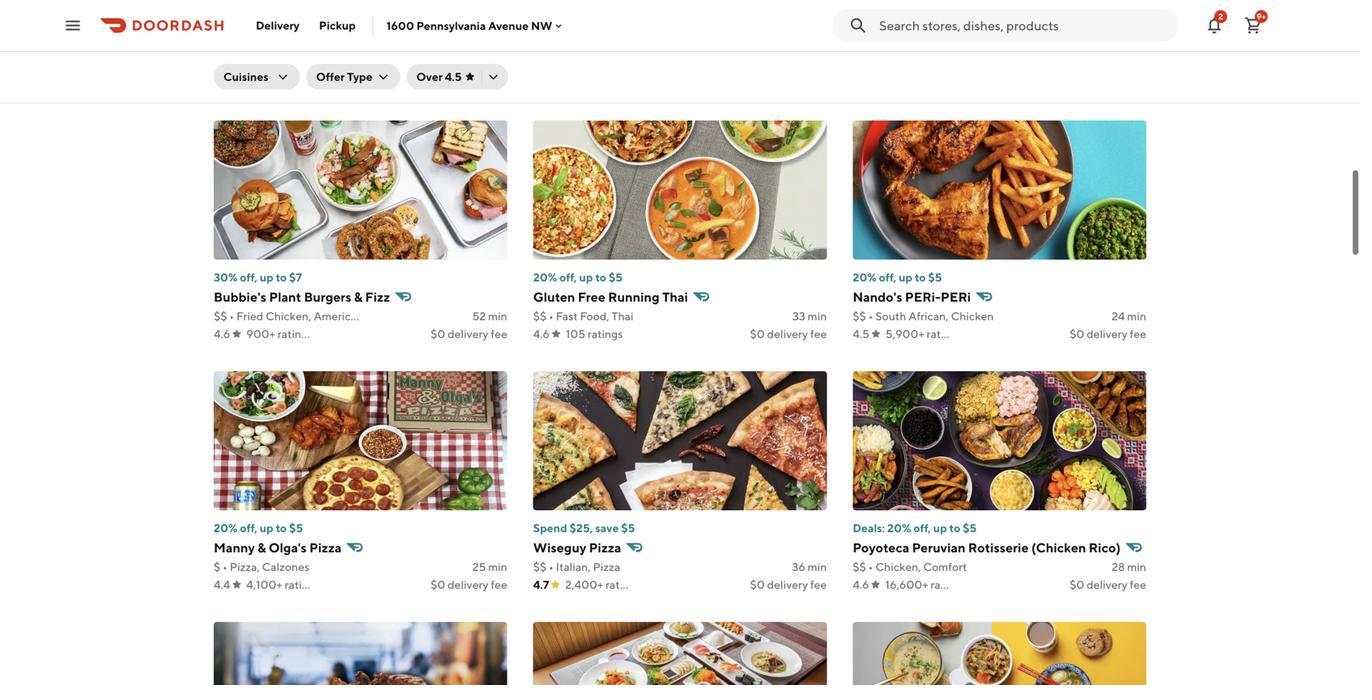 Task type: locate. For each thing, give the bounding box(es) containing it.
$0 delivery fee down 36
[[750, 578, 827, 592]]

$$ down nando's
[[853, 310, 866, 323]]

36
[[792, 561, 805, 574]]

1 deals: from the top
[[853, 20, 885, 33]]

off, up the pow pow
[[240, 20, 257, 33]]

pickup button
[[309, 13, 365, 38]]

$0 delivery fee for manny & olga's pizza
[[431, 578, 507, 592]]

• for nando's
[[868, 310, 873, 323]]

0 horizontal spatial 4.5
[[445, 70, 462, 83]]

$$ down bubbie's
[[214, 310, 227, 323]]

$0 delivery fee down 33
[[750, 327, 827, 341]]

20% up bowls
[[887, 20, 911, 33]]

up for nando's peri-peri
[[899, 271, 912, 284]]

0 vertical spatial &
[[354, 289, 363, 305]]

$$ for gluten
[[533, 310, 547, 323]]

ratings
[[267, 77, 302, 90], [278, 327, 313, 341], [588, 327, 623, 341], [927, 327, 962, 341], [285, 578, 320, 592], [606, 578, 641, 592], [931, 578, 966, 592]]

0 vertical spatial deals:
[[853, 20, 885, 33]]

0 horizontal spatial pow
[[214, 38, 240, 54]]

up for pow pow
[[260, 20, 273, 33]]

italian,
[[556, 561, 591, 574]]

52 min
[[472, 310, 507, 323]]

$0 for poyoteca peruvian rotisserie (chicken rico)
[[1070, 578, 1084, 592]]

min right 52
[[488, 310, 507, 323]]

spend $25, save $5
[[533, 522, 635, 535]]

$$ for poyoteca
[[853, 561, 866, 574]]

20% up "gluten"
[[533, 271, 557, 284]]

• for manny
[[223, 561, 227, 574]]

• left south
[[868, 310, 873, 323]]

$$ down "gluten"
[[533, 310, 547, 323]]

min right 24
[[1127, 310, 1146, 323]]

off, up nando's
[[879, 271, 896, 284]]

fee down 25 min
[[491, 578, 507, 592]]

129 ratings
[[247, 77, 302, 90]]

$7
[[289, 271, 302, 284]]

2 horizontal spatial 4.6
[[853, 578, 869, 592]]

off, up manny
[[240, 522, 257, 535]]

open menu image
[[63, 16, 83, 35]]

over 4.5
[[416, 70, 462, 83]]

$$ up 4.8
[[214, 59, 227, 72]]

south
[[875, 310, 906, 323]]

$0 for pow pow
[[431, 77, 445, 90]]

4.7
[[533, 578, 549, 592]]

• left fast
[[549, 310, 554, 323]]

1 pow from the left
[[214, 38, 240, 54]]

$$ down poyoteca
[[853, 561, 866, 574]]

chicken, down plant
[[266, 310, 311, 323]]

min for bubbie's plant burgers & fizz
[[488, 310, 507, 323]]

1 horizontal spatial 4.5
[[853, 327, 869, 341]]

deals: up poyoteca
[[853, 522, 885, 535]]

4.4
[[214, 578, 230, 592]]

$0 delivery fee down 24
[[1070, 327, 1146, 341]]

1 vertical spatial &
[[258, 540, 266, 556]]

min right 36
[[808, 561, 827, 574]]

2 deals: from the top
[[853, 522, 885, 535]]

900+
[[246, 327, 275, 341]]

$0 delivery fee
[[431, 77, 507, 90], [431, 327, 507, 341], [750, 327, 827, 341], [1070, 327, 1146, 341], [431, 578, 507, 592], [750, 578, 827, 592], [1070, 578, 1146, 592]]

ratings for pizza
[[606, 578, 641, 592]]

$$ • italian, pizza
[[533, 561, 620, 574]]

rush
[[853, 38, 883, 54]]

$0 for gluten free running thai
[[750, 327, 765, 341]]

offer
[[316, 70, 345, 83]]

ratings down calzones
[[285, 578, 320, 592]]

4.5 inside the over 4.5 button
[[445, 70, 462, 83]]

pizza up 2,400+ ratings
[[593, 561, 620, 574]]

20% up the pow pow
[[214, 20, 238, 33]]

ratings down comfort
[[931, 578, 966, 592]]

off, for pow pow
[[240, 20, 257, 33]]

up for gluten free running thai
[[579, 271, 593, 284]]

delivery
[[256, 19, 300, 32]]

delivery down 25
[[448, 578, 489, 592]]

fee down 24 min
[[1130, 327, 1146, 341]]

•
[[229, 59, 234, 72], [229, 310, 234, 323], [549, 310, 554, 323], [868, 310, 873, 323], [223, 561, 227, 574], [549, 561, 554, 574], [868, 561, 873, 574]]

1 horizontal spatial chicken,
[[875, 561, 921, 574]]

calzones
[[262, 561, 309, 574]]

$$ for bubbie's
[[214, 310, 227, 323]]

deals: 20% off, up to $5
[[853, 20, 977, 33], [853, 522, 977, 535]]

4.6 left 105
[[533, 327, 550, 341]]

$0 for wiseguy pizza
[[750, 578, 765, 592]]

spend
[[533, 522, 567, 535]]

ratings right 2,400+
[[606, 578, 641, 592]]

33
[[793, 310, 805, 323]]

delivery down 36
[[767, 578, 808, 592]]

105 ratings
[[566, 327, 623, 341]]

pizza down save at the left bottom of the page
[[589, 540, 621, 556]]

33 min
[[793, 310, 827, 323]]

min right 33
[[808, 310, 827, 323]]

ratings down food,
[[588, 327, 623, 341]]

20% off, up to $5 up absolute
[[533, 20, 623, 33]]

$$ for wiseguy
[[533, 561, 547, 574]]

$$ up 4.7 at the left of page
[[533, 561, 547, 574]]

deals: 20% off, up to $5 for peruvian
[[853, 522, 977, 535]]

ratings for &
[[285, 578, 320, 592]]

2
[[1219, 12, 1223, 21]]

& left "fizz" at left
[[354, 289, 363, 305]]

Store search: begin typing to search for stores available on DoorDash text field
[[879, 17, 1169, 34]]

20% off, up to $5 for peri-
[[853, 271, 942, 284]]

20% off, up to $5 up free
[[533, 271, 623, 284]]

min for pow pow
[[488, 59, 507, 72]]

deals: for rush
[[853, 20, 885, 33]]

chicken,
[[266, 310, 311, 323], [875, 561, 921, 574]]

pennsylvania
[[416, 19, 486, 32]]

20% for gluten free running thai
[[533, 271, 557, 284]]

4.5 right over
[[445, 70, 462, 83]]

burgers
[[304, 289, 351, 305]]

0 vertical spatial chicken,
[[266, 310, 311, 323]]

min right 22
[[488, 59, 507, 72]]

2 pow from the left
[[243, 38, 269, 54]]

4.5
[[445, 70, 462, 83], [853, 327, 869, 341]]

0 horizontal spatial 4.6
[[214, 327, 230, 341]]

fast
[[556, 310, 578, 323]]

16,600+ ratings
[[885, 578, 966, 592]]

$0 delivery fee for nando's peri-peri
[[1070, 327, 1146, 341]]

min for wiseguy pizza
[[808, 561, 827, 574]]

0 vertical spatial 4.5
[[445, 70, 462, 83]]

• for bubbie's
[[229, 310, 234, 323]]

1 vertical spatial deals: 20% off, up to $5
[[853, 522, 977, 535]]

2 vertical spatial thai
[[612, 310, 634, 323]]

delivery down 33
[[767, 327, 808, 341]]

thai down running
[[612, 310, 634, 323]]

fee down 33 min
[[810, 327, 827, 341]]

• up 4.8
[[229, 59, 234, 72]]

off, up bubbie's
[[240, 271, 257, 284]]

4.6
[[214, 327, 230, 341], [533, 327, 550, 341], [853, 578, 869, 592]]

• up 4.7 at the left of page
[[549, 561, 554, 574]]

chicken
[[951, 310, 994, 323]]

deals: 20% off, up to $5 up peruvian
[[853, 522, 977, 535]]

20% off, up to $5 up the pow pow
[[214, 20, 303, 33]]

ratings down "$$ • fried chicken, american"
[[278, 327, 313, 341]]

delivery for bubbie's plant burgers & fizz
[[448, 327, 489, 341]]

$0 delivery fee down 25
[[431, 578, 507, 592]]

delivery for wiseguy pizza
[[767, 578, 808, 592]]

20% up manny
[[214, 522, 238, 535]]

deals: 20% off, up to $5 for bowls
[[853, 20, 977, 33]]

fee down 28 min
[[1130, 578, 1146, 592]]

& up $ • pizza, calzones
[[258, 540, 266, 556]]

deals: for poyoteca
[[853, 522, 885, 535]]

ratings down african,
[[927, 327, 962, 341]]

plant
[[269, 289, 301, 305]]

min
[[488, 59, 507, 72], [488, 310, 507, 323], [808, 310, 827, 323], [1127, 310, 1146, 323], [488, 561, 507, 574], [808, 561, 827, 574], [1127, 561, 1146, 574]]

1 horizontal spatial 4.6
[[533, 327, 550, 341]]

thai right absolute
[[591, 38, 617, 54]]

$0 delivery fee down 22
[[431, 77, 507, 90]]

4,100+ ratings
[[246, 578, 320, 592]]

fee for poyoteca peruvian rotisserie (chicken rico)
[[1130, 578, 1146, 592]]

(chicken
[[1031, 540, 1086, 556]]

delivery down the 28
[[1087, 578, 1128, 592]]

deals:
[[853, 20, 885, 33], [853, 522, 885, 535]]

ratings down $$ • vegan, vegan friendly
[[267, 77, 302, 90]]

4,100+
[[246, 578, 282, 592]]

pow pow
[[214, 38, 269, 54]]

$0 delivery fee down 52
[[431, 327, 507, 341]]

up
[[260, 20, 273, 33], [579, 20, 593, 33], [933, 20, 947, 33], [260, 271, 273, 284], [579, 271, 593, 284], [899, 271, 912, 284], [260, 522, 273, 535], [933, 522, 947, 535]]

20% up absolute
[[533, 20, 557, 33]]

min for manny & olga's pizza
[[488, 561, 507, 574]]

delivery down 52
[[448, 327, 489, 341]]

off, for manny & olga's pizza
[[240, 522, 257, 535]]

4.6 left 900+
[[214, 327, 230, 341]]

fee for pow pow
[[491, 77, 507, 90]]

$$ • chicken, comfort
[[853, 561, 967, 574]]

olga's
[[269, 540, 307, 556]]

2 deals: 20% off, up to $5 from the top
[[853, 522, 977, 535]]

off, up "gluten"
[[559, 271, 577, 284]]

thai right running
[[662, 289, 688, 305]]

manny & olga's pizza
[[214, 540, 342, 556]]

pizza for manny & olga's pizza
[[309, 540, 342, 556]]

poyoteca peruvian rotisserie (chicken rico)
[[853, 540, 1121, 556]]

24
[[1112, 310, 1125, 323]]

20% up nando's
[[853, 271, 877, 284]]

$0 delivery fee for bubbie's plant burgers & fizz
[[431, 327, 507, 341]]

off, for nando's peri-peri
[[879, 271, 896, 284]]

absolute
[[533, 38, 588, 54]]

20% off, up to $5 for pow
[[214, 20, 303, 33]]

food,
[[580, 310, 609, 323]]

20% off, up to $5 up nando's peri-peri
[[853, 271, 942, 284]]

20%
[[214, 20, 238, 33], [533, 20, 557, 33], [887, 20, 911, 33], [533, 271, 557, 284], [853, 271, 877, 284], [214, 522, 238, 535], [887, 522, 911, 535]]

off, up absolute
[[559, 20, 577, 33]]

0 vertical spatial deals: 20% off, up to $5
[[853, 20, 977, 33]]

fee down 36 min at the right bottom of page
[[810, 578, 827, 592]]

2,400+
[[565, 578, 603, 592]]

1 vertical spatial deals:
[[853, 522, 885, 535]]

vegan,
[[236, 59, 272, 72]]

delivery
[[448, 77, 489, 90], [448, 327, 489, 341], [767, 327, 808, 341], [1087, 327, 1128, 341], [448, 578, 489, 592], [767, 578, 808, 592], [1087, 578, 1128, 592]]

• right $ at bottom
[[223, 561, 227, 574]]

deals: up rush
[[853, 20, 885, 33]]

900+ ratings
[[246, 327, 313, 341]]

pizza for $$ • italian, pizza
[[593, 561, 620, 574]]

delivery down 24
[[1087, 327, 1128, 341]]

min right 25
[[488, 561, 507, 574]]

20% off, up to $5 up manny & olga's pizza
[[214, 522, 303, 535]]

min right the 28
[[1127, 561, 1146, 574]]

$$
[[214, 59, 227, 72], [214, 310, 227, 323], [533, 310, 547, 323], [853, 310, 866, 323], [533, 561, 547, 574], [853, 561, 866, 574]]

1600 pennsylvania avenue nw button
[[387, 19, 565, 32]]

1600
[[387, 19, 414, 32]]

pizza right olga's at the left bottom of page
[[309, 540, 342, 556]]

fee down 22 min
[[491, 77, 507, 90]]

• for gluten
[[549, 310, 554, 323]]

to for absolute thai restaurant
[[595, 20, 606, 33]]

1 deals: 20% off, up to $5 from the top
[[853, 20, 977, 33]]

105
[[566, 327, 585, 341]]

$0
[[431, 77, 445, 90], [431, 327, 445, 341], [750, 327, 765, 341], [1070, 327, 1084, 341], [431, 578, 445, 592], [750, 578, 765, 592], [1070, 578, 1084, 592]]

• left fried
[[229, 310, 234, 323]]

4.5 down nando's
[[853, 327, 869, 341]]

$$ • fried chicken, american
[[214, 310, 363, 323]]

$0 for nando's peri-peri
[[1070, 327, 1084, 341]]

delivery down 22
[[448, 77, 489, 90]]

ratings for pow
[[267, 77, 302, 90]]

4.6 down poyoteca
[[853, 578, 869, 592]]

1 horizontal spatial pow
[[243, 38, 269, 54]]

chicken, up 16,600+
[[875, 561, 921, 574]]

notification bell image
[[1205, 16, 1224, 35]]

• down poyoteca
[[868, 561, 873, 574]]

offer type
[[316, 70, 373, 83]]

over 4.5 button
[[407, 64, 508, 90]]

min for nando's peri-peri
[[1127, 310, 1146, 323]]

20% off, up to $5
[[214, 20, 303, 33], [533, 20, 623, 33], [533, 271, 623, 284], [853, 271, 942, 284], [214, 522, 303, 535]]

fee down 52 min
[[491, 327, 507, 341]]

• for poyoteca
[[868, 561, 873, 574]]

african,
[[909, 310, 949, 323]]

absolute thai restaurant
[[533, 38, 686, 54]]

deals: 20% off, up to $5 up bowls
[[853, 20, 977, 33]]

129
[[247, 77, 264, 90]]

$ • pizza, calzones
[[214, 561, 309, 574]]

$0 delivery fee down the 28
[[1070, 578, 1146, 592]]

1 horizontal spatial &
[[354, 289, 363, 305]]

$5
[[289, 20, 303, 33], [609, 20, 623, 33], [963, 20, 977, 33], [609, 271, 623, 284], [928, 271, 942, 284], [289, 522, 303, 535], [621, 522, 635, 535], [963, 522, 977, 535]]



Task type: vqa. For each thing, say whether or not it's contained in the screenshot.


Task type: describe. For each thing, give the bounding box(es) containing it.
delivery for manny & olga's pizza
[[448, 578, 489, 592]]

rico)
[[1089, 540, 1121, 556]]

$$ for nando's
[[853, 310, 866, 323]]

type
[[347, 70, 373, 83]]

off, for gluten free running thai
[[559, 271, 577, 284]]

$0 for bubbie's plant burgers & fizz
[[431, 327, 445, 341]]

• for pow
[[229, 59, 234, 72]]

fizz
[[365, 289, 390, 305]]

1600 pennsylvania avenue nw
[[387, 19, 552, 32]]

peri-
[[905, 289, 941, 305]]

friendly
[[310, 59, 352, 72]]

over
[[416, 70, 443, 83]]

$25,
[[570, 522, 593, 535]]

4.6 for bubbie's plant burgers & fizz
[[214, 327, 230, 341]]

$0 delivery fee for wiseguy pizza
[[750, 578, 827, 592]]

peri
[[941, 289, 971, 305]]

22 min
[[473, 59, 507, 72]]

delivery button
[[246, 13, 309, 38]]

off, for bubbie's plant burgers & fizz
[[240, 271, 257, 284]]

$0 delivery fee for poyoteca peruvian rotisserie (chicken rico)
[[1070, 578, 1146, 592]]

fee for nando's peri-peri
[[1130, 327, 1146, 341]]

ratings for free
[[588, 327, 623, 341]]

20% off, up to $5 for &
[[214, 522, 303, 535]]

0 vertical spatial thai
[[591, 38, 617, 54]]

20% off, up to $5 for thai
[[533, 20, 623, 33]]

bubbie's
[[214, 289, 266, 305]]

manny
[[214, 540, 255, 556]]

$$ for pow
[[214, 59, 227, 72]]

25
[[472, 561, 486, 574]]

up for absolute thai restaurant
[[579, 20, 593, 33]]

min for gluten free running thai
[[808, 310, 827, 323]]

wiseguy
[[533, 540, 586, 556]]

pickup
[[319, 19, 356, 32]]

american
[[314, 310, 363, 323]]

nando's peri-peri
[[853, 289, 971, 305]]

4.6 for gluten free running thai
[[533, 327, 550, 341]]

24 min
[[1112, 310, 1146, 323]]

cuisines button
[[214, 64, 300, 90]]

restaurant
[[619, 38, 686, 54]]

comfort
[[923, 561, 967, 574]]

to for gluten free running thai
[[595, 271, 606, 284]]

nando's
[[853, 289, 902, 305]]

peruvian
[[912, 540, 966, 556]]

$$ • south african, chicken
[[853, 310, 994, 323]]

ratings for peruvian
[[931, 578, 966, 592]]

save
[[595, 522, 619, 535]]

5,900+
[[886, 327, 924, 341]]

to for nando's peri-peri
[[915, 271, 926, 284]]

20% for pow pow
[[214, 20, 238, 33]]

avenue
[[488, 19, 529, 32]]

4.6 for poyoteca peruvian rotisserie (chicken rico)
[[853, 578, 869, 592]]

5,900+ ratings
[[886, 327, 962, 341]]

off, for absolute thai restaurant
[[559, 20, 577, 33]]

fried
[[236, 310, 263, 323]]

25 min
[[472, 561, 507, 574]]

$0 for manny & olga's pizza
[[431, 578, 445, 592]]

22
[[473, 59, 486, 72]]

fee for bubbie's plant burgers & fizz
[[491, 327, 507, 341]]

• for wiseguy
[[549, 561, 554, 574]]

$
[[214, 561, 220, 574]]

20% for manny & olga's pizza
[[214, 522, 238, 535]]

20% off, up to $5 for free
[[533, 271, 623, 284]]

running
[[608, 289, 660, 305]]

fee for wiseguy pizza
[[810, 578, 827, 592]]

30% off, up to $7
[[214, 271, 302, 284]]

bowls
[[886, 38, 922, 54]]

$0 delivery fee for gluten free running thai
[[750, 327, 827, 341]]

$$ • fast food, thai
[[533, 310, 634, 323]]

20% up poyoteca
[[887, 522, 911, 535]]

1 items, open order cart image
[[1244, 16, 1263, 35]]

1 vertical spatial thai
[[662, 289, 688, 305]]

rush bowls
[[853, 38, 922, 54]]

rotisserie
[[968, 540, 1029, 556]]

gluten free running thai
[[533, 289, 688, 305]]

up for manny & olga's pizza
[[260, 522, 273, 535]]

delivery for gluten free running thai
[[767, 327, 808, 341]]

delivery for poyoteca peruvian rotisserie (chicken rico)
[[1087, 578, 1128, 592]]

bubbie's plant burgers & fizz
[[214, 289, 390, 305]]

2,400+ ratings
[[565, 578, 641, 592]]

to for bubbie's plant burgers & fizz
[[276, 271, 287, 284]]

poyoteca
[[853, 540, 909, 556]]

0 horizontal spatial &
[[258, 540, 266, 556]]

28 min
[[1112, 561, 1146, 574]]

delivery for nando's peri-peri
[[1087, 327, 1128, 341]]

off, up peruvian
[[914, 522, 931, 535]]

16,600+
[[885, 578, 928, 592]]

to for pow pow
[[276, 20, 287, 33]]

20% for nando's peri-peri
[[853, 271, 877, 284]]

36 min
[[792, 561, 827, 574]]

cuisines
[[223, 70, 269, 83]]

min for poyoteca peruvian rotisserie (chicken rico)
[[1127, 561, 1146, 574]]

9+
[[1257, 12, 1266, 21]]

0 horizontal spatial chicken,
[[266, 310, 311, 323]]

30%
[[214, 271, 238, 284]]

up for bubbie's plant burgers & fizz
[[260, 271, 273, 284]]

$0 delivery fee for pow pow
[[431, 77, 507, 90]]

1 vertical spatial chicken,
[[875, 561, 921, 574]]

20% for absolute thai restaurant
[[533, 20, 557, 33]]

delivery for pow pow
[[448, 77, 489, 90]]

$$ • vegan, vegan friendly
[[214, 59, 352, 72]]

ratings for peri-
[[927, 327, 962, 341]]

off, up bowls
[[914, 20, 931, 33]]

fee for gluten free running thai
[[810, 327, 827, 341]]

fee for manny & olga's pizza
[[491, 578, 507, 592]]

4.8
[[214, 77, 230, 90]]

to for manny & olga's pizza
[[276, 522, 287, 535]]

ratings for plant
[[278, 327, 313, 341]]

pizza,
[[230, 561, 260, 574]]

52
[[472, 310, 486, 323]]

offer type button
[[306, 64, 400, 90]]

gluten
[[533, 289, 575, 305]]

vegan
[[274, 59, 307, 72]]

9+ button
[[1237, 9, 1269, 42]]

28
[[1112, 561, 1125, 574]]

1 vertical spatial 4.5
[[853, 327, 869, 341]]

wiseguy pizza
[[533, 540, 621, 556]]



